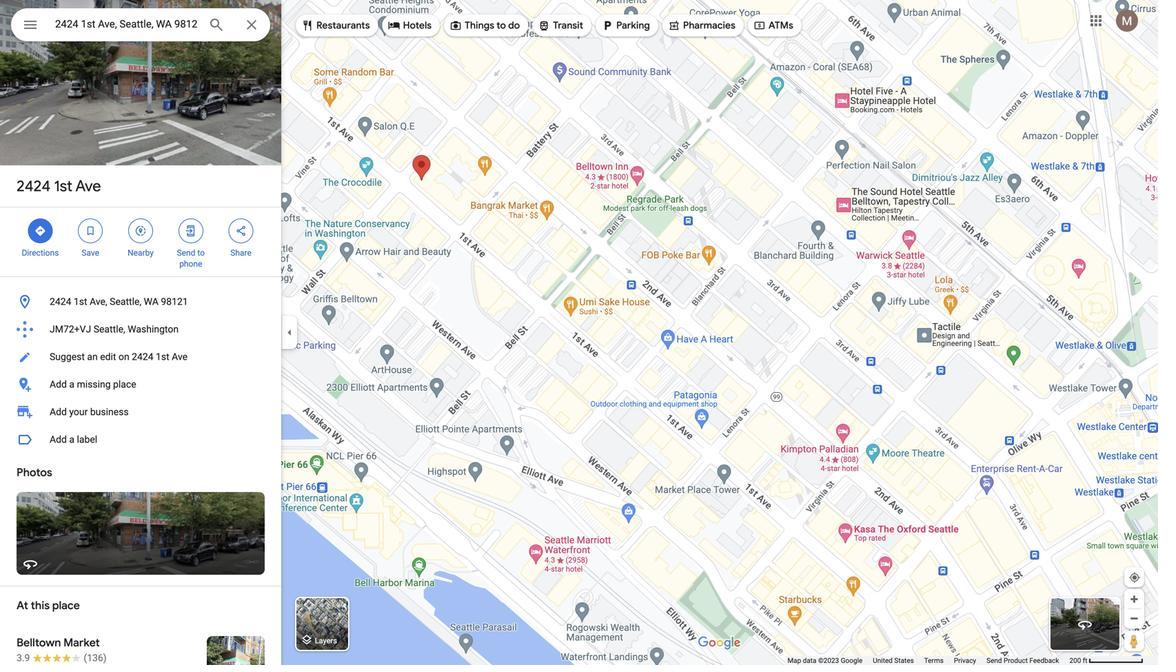 Task type: vqa. For each thing, say whether or not it's contained in the screenshot.
a for missing
yes



Task type: describe. For each thing, give the bounding box(es) containing it.
privacy button
[[955, 657, 977, 666]]

pharmacies
[[684, 19, 736, 32]]

ave inside button
[[172, 351, 188, 363]]

3.9
[[17, 653, 30, 664]]

suggest
[[50, 351, 85, 363]]

market
[[64, 636, 100, 650]]

1st for ave
[[54, 177, 72, 196]]

things
[[465, 19, 495, 32]]

a for missing
[[69, 379, 75, 390]]

map
[[788, 657, 802, 665]]

belltown
[[17, 636, 61, 650]]

send product feedback
[[987, 657, 1060, 665]]

add a missing place
[[50, 379, 136, 390]]

zoom out image
[[1130, 614, 1140, 624]]

 things to do
[[450, 18, 520, 33]]

jm72+vj seattle, washington button
[[0, 316, 281, 344]]

 atms
[[754, 18, 794, 33]]

none field inside 2424 1st ave, seattle, wa 98121 field
[[55, 16, 197, 32]]

google maps element
[[0, 0, 1159, 666]]

2424 for 2424 1st ave, seattle, wa 98121
[[50, 296, 71, 308]]

google
[[841, 657, 863, 665]]

label
[[77, 434, 97, 446]]

ave,
[[90, 296, 107, 308]]

a for label
[[69, 434, 75, 446]]

2424 for 2424 1st ave
[[17, 177, 51, 196]]

add a label
[[50, 434, 97, 446]]


[[22, 15, 39, 35]]

3.9 stars 136 reviews image
[[17, 652, 107, 666]]


[[135, 223, 147, 239]]

©2023
[[819, 657, 840, 665]]

1st inside button
[[156, 351, 169, 363]]

layers
[[315, 637, 337, 646]]

show your location image
[[1129, 572, 1142, 584]]

save
[[82, 248, 99, 258]]

jm72+vj
[[50, 324, 91, 335]]

200 ft button
[[1070, 657, 1144, 665]]

hotels
[[403, 19, 432, 32]]

edit
[[100, 351, 116, 363]]

 restaurants
[[301, 18, 370, 33]]

atms
[[769, 19, 794, 32]]

2424 inside button
[[132, 351, 154, 363]]

united states button
[[873, 657, 914, 666]]

seattle, inside "button"
[[94, 324, 125, 335]]

suggest an edit on 2424 1st ave
[[50, 351, 188, 363]]

directions
[[22, 248, 59, 258]]

at
[[17, 599, 28, 613]]

do
[[509, 19, 520, 32]]

 pharmacies
[[668, 18, 736, 33]]

add your business
[[50, 407, 129, 418]]

feedback
[[1030, 657, 1060, 665]]

200 ft
[[1070, 657, 1088, 665]]

add a label button
[[0, 426, 281, 454]]

share
[[231, 248, 252, 258]]

2424 1st ave, seattle, wa 98121 button
[[0, 288, 281, 316]]


[[602, 18, 614, 33]]

phone
[[179, 259, 202, 269]]


[[754, 18, 766, 33]]

2424 1st ave, seattle, wa 98121
[[50, 296, 188, 308]]


[[668, 18, 681, 33]]

photos
[[17, 466, 52, 480]]

washington
[[128, 324, 179, 335]]

parking
[[617, 19, 650, 32]]


[[450, 18, 462, 33]]

2424 1st ave main content
[[0, 0, 281, 666]]

data
[[803, 657, 817, 665]]

2424 1st ave
[[17, 177, 101, 196]]

terms button
[[925, 657, 944, 666]]

send product feedback button
[[987, 657, 1060, 666]]

at this place
[[17, 599, 80, 613]]

united
[[873, 657, 893, 665]]

nearby
[[128, 248, 154, 258]]



Task type: locate. For each thing, give the bounding box(es) containing it.

[[388, 18, 401, 33]]

0 vertical spatial place
[[113, 379, 136, 390]]

add inside button
[[50, 434, 67, 446]]

0 vertical spatial add
[[50, 379, 67, 390]]

business
[[90, 407, 129, 418]]

2424 1st Ave, Seattle, WA 98121 field
[[11, 8, 270, 41]]

seattle,
[[110, 296, 142, 308], [94, 324, 125, 335]]

seattle, up edit
[[94, 324, 125, 335]]

ave down washington at the left of the page
[[172, 351, 188, 363]]

1st inside button
[[74, 296, 87, 308]]

to inside  things to do
[[497, 19, 506, 32]]

collapse side panel image
[[282, 325, 297, 340]]

zoom in image
[[1130, 595, 1140, 605]]

restaurants
[[317, 19, 370, 32]]

2 vertical spatial 1st
[[156, 351, 169, 363]]

None field
[[55, 16, 197, 32]]

 parking
[[602, 18, 650, 33]]

add left your
[[50, 407, 67, 418]]

0 vertical spatial send
[[177, 248, 195, 258]]

1 horizontal spatial send
[[987, 657, 1003, 665]]

add for add your business
[[50, 407, 67, 418]]

add for add a label
[[50, 434, 67, 446]]

to
[[497, 19, 506, 32], [198, 248, 205, 258]]

1 vertical spatial place
[[52, 599, 80, 613]]

united states
[[873, 657, 914, 665]]

0 horizontal spatial send
[[177, 248, 195, 258]]

place down on
[[113, 379, 136, 390]]

add for add a missing place
[[50, 379, 67, 390]]


[[185, 223, 197, 239]]

send left the product
[[987, 657, 1003, 665]]

0 vertical spatial 1st
[[54, 177, 72, 196]]

a left label
[[69, 434, 75, 446]]

your
[[69, 407, 88, 418]]

to left do
[[497, 19, 506, 32]]


[[301, 18, 314, 33]]

add down suggest
[[50, 379, 67, 390]]

2 vertical spatial add
[[50, 434, 67, 446]]

a inside "add a missing place" button
[[69, 379, 75, 390]]

1 vertical spatial a
[[69, 434, 75, 446]]

1 horizontal spatial ave
[[172, 351, 188, 363]]

privacy
[[955, 657, 977, 665]]

add
[[50, 379, 67, 390], [50, 407, 67, 418], [50, 434, 67, 446]]

2424 up 
[[17, 177, 51, 196]]

wa
[[144, 296, 159, 308]]

2 horizontal spatial 1st
[[156, 351, 169, 363]]

send inside button
[[987, 657, 1003, 665]]

1 vertical spatial ave
[[172, 351, 188, 363]]

0 vertical spatial 2424
[[17, 177, 51, 196]]

1 a from the top
[[69, 379, 75, 390]]

0 horizontal spatial to
[[198, 248, 205, 258]]

2 a from the top
[[69, 434, 75, 446]]

(136)
[[84, 653, 107, 664]]

add left label
[[50, 434, 67, 446]]

2424
[[17, 177, 51, 196], [50, 296, 71, 308], [132, 351, 154, 363]]

1 add from the top
[[50, 379, 67, 390]]


[[235, 223, 247, 239]]

to up phone
[[198, 248, 205, 258]]

add a missing place button
[[0, 371, 281, 399]]

ft
[[1083, 657, 1088, 665]]

show street view coverage image
[[1125, 631, 1145, 652]]

2424 inside button
[[50, 296, 71, 308]]

a inside add a label button
[[69, 434, 75, 446]]

0 vertical spatial seattle,
[[110, 296, 142, 308]]

 button
[[11, 8, 50, 44]]

add your business link
[[0, 399, 281, 426]]

footer
[[788, 657, 1070, 666]]

1st
[[54, 177, 72, 196], [74, 296, 87, 308], [156, 351, 169, 363]]

on
[[119, 351, 129, 363]]

send to phone
[[177, 248, 205, 269]]

ave
[[76, 177, 101, 196], [172, 351, 188, 363]]

suggest an edit on 2424 1st ave button
[[0, 344, 281, 371]]

street view image
[[1077, 617, 1094, 633]]

send up phone
[[177, 248, 195, 258]]

a left missing
[[69, 379, 75, 390]]

jm72+vj seattle, washington
[[50, 324, 179, 335]]

 hotels
[[388, 18, 432, 33]]

1 horizontal spatial to
[[497, 19, 506, 32]]

send for send product feedback
[[987, 657, 1003, 665]]

0 horizontal spatial place
[[52, 599, 80, 613]]

place inside button
[[113, 379, 136, 390]]

this
[[31, 599, 50, 613]]

1 vertical spatial send
[[987, 657, 1003, 665]]

2 vertical spatial 2424
[[132, 351, 154, 363]]

states
[[895, 657, 914, 665]]

footer inside google maps element
[[788, 657, 1070, 666]]

actions for 2424 1st ave region
[[0, 208, 281, 277]]

map data ©2023 google
[[788, 657, 863, 665]]

add inside button
[[50, 379, 67, 390]]

0 vertical spatial ave
[[76, 177, 101, 196]]

ave up 
[[76, 177, 101, 196]]


[[538, 18, 551, 33]]

0 vertical spatial a
[[69, 379, 75, 390]]

belltown market
[[17, 636, 100, 650]]

place right this
[[52, 599, 80, 613]]

0 horizontal spatial 1st
[[54, 177, 72, 196]]

to inside send to phone
[[198, 248, 205, 258]]

2424 up 'jm72+vj' at the left of the page
[[50, 296, 71, 308]]

terms
[[925, 657, 944, 665]]

 search field
[[11, 8, 270, 44]]

1 vertical spatial to
[[198, 248, 205, 258]]

seattle, left 'wa'
[[110, 296, 142, 308]]

2424 right on
[[132, 351, 154, 363]]

an
[[87, 351, 98, 363]]

1 vertical spatial seattle,
[[94, 324, 125, 335]]

missing
[[77, 379, 111, 390]]

200
[[1070, 657, 1082, 665]]

98121
[[161, 296, 188, 308]]

google account: madeline spawn  
(madeline.spawn@adept.ai) image
[[1117, 10, 1139, 32]]

footer containing map data ©2023 google
[[788, 657, 1070, 666]]

product
[[1004, 657, 1028, 665]]

1 vertical spatial add
[[50, 407, 67, 418]]

1 horizontal spatial 1st
[[74, 296, 87, 308]]

 transit
[[538, 18, 584, 33]]

place
[[113, 379, 136, 390], [52, 599, 80, 613]]

1 horizontal spatial place
[[113, 379, 136, 390]]

send
[[177, 248, 195, 258], [987, 657, 1003, 665]]

send for send to phone
[[177, 248, 195, 258]]

1st for ave,
[[74, 296, 87, 308]]

send inside send to phone
[[177, 248, 195, 258]]

a
[[69, 379, 75, 390], [69, 434, 75, 446]]

1 vertical spatial 1st
[[74, 296, 87, 308]]

transit
[[553, 19, 584, 32]]


[[84, 223, 97, 239]]

0 horizontal spatial ave
[[76, 177, 101, 196]]


[[34, 223, 46, 239]]

2 add from the top
[[50, 407, 67, 418]]

1 vertical spatial 2424
[[50, 296, 71, 308]]

3 add from the top
[[50, 434, 67, 446]]

0 vertical spatial to
[[497, 19, 506, 32]]

seattle, inside button
[[110, 296, 142, 308]]



